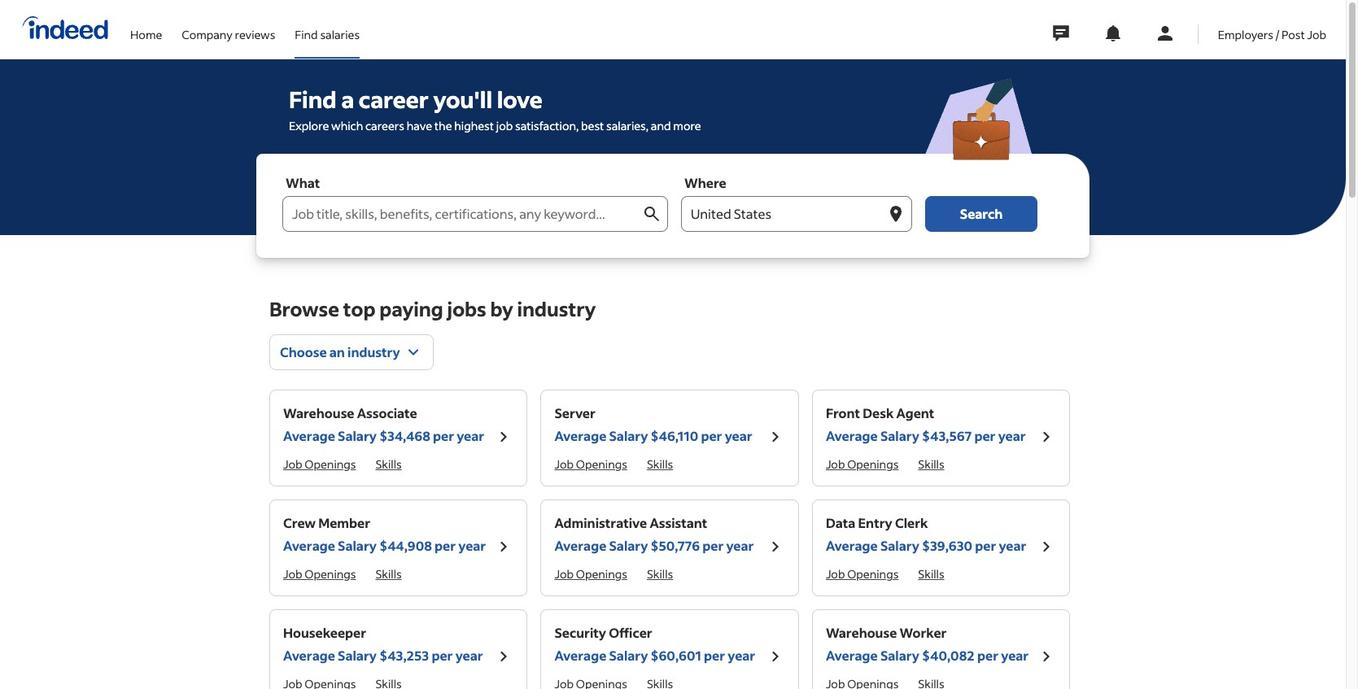 Task type: describe. For each thing, give the bounding box(es) containing it.
notifications unread count 0 image
[[1104, 24, 1123, 43]]

security
[[555, 625, 607, 642]]

average inside 'warehouse associate average salary $34,468 per year'
[[283, 427, 335, 445]]

average inside front desk agent average salary $43,567 per year
[[826, 427, 878, 445]]

openings for assistant
[[576, 567, 628, 582]]

average inside housekeeper average salary $43,253 per year
[[283, 647, 335, 664]]

per inside front desk agent average salary $43,567 per year
[[975, 427, 996, 445]]

employers / post job
[[1219, 26, 1327, 42]]

openings for desk
[[848, 457, 899, 472]]

salary inside security officer average salary $60,601 per year
[[609, 647, 648, 664]]

skills link for $34,468 per year
[[376, 457, 402, 472]]

member
[[319, 515, 371, 532]]

year inside crew member average salary $44,908 per year
[[459, 537, 486, 554]]

job for data entry clerk average salary $39,630 per year
[[826, 567, 846, 582]]

skills for $46,110 per year
[[647, 457, 673, 472]]

year inside "administrative assistant average salary $50,776 per year"
[[727, 537, 754, 554]]

which
[[331, 118, 363, 134]]

salaries
[[320, 26, 360, 42]]

warehouse worker average salary $40,082 per year
[[826, 625, 1029, 664]]

year inside housekeeper average salary $43,253 per year
[[456, 647, 483, 664]]

search button
[[926, 196, 1038, 232]]

by
[[490, 296, 514, 322]]

skills for $34,468 per year
[[376, 457, 402, 472]]

salary inside "warehouse worker average salary $40,082 per year"
[[881, 647, 920, 664]]

$39,630
[[923, 537, 973, 554]]

skills link for $46,110 per year
[[647, 457, 673, 472]]

location field
[[682, 196, 887, 232]]

skills link for $43,567 per year
[[919, 457, 945, 472]]

skills link for $39,630 per year
[[919, 567, 945, 582]]

$50,776
[[651, 537, 700, 554]]

per inside "warehouse worker average salary $40,082 per year"
[[978, 647, 999, 664]]

server
[[555, 405, 596, 422]]

per inside "administrative assistant average salary $50,776 per year"
[[703, 537, 724, 554]]

career
[[359, 85, 429, 114]]

employers
[[1219, 26, 1274, 42]]

per inside 'warehouse associate average salary $34,468 per year'
[[433, 427, 454, 445]]

skills for $43,567 per year
[[919, 457, 945, 472]]

data
[[826, 515, 856, 532]]

per inside security officer average salary $60,601 per year
[[704, 647, 726, 664]]

job openings for warehouse associate average salary $34,468 per year
[[283, 457, 356, 472]]

job openings link for server average salary $46,110 per year
[[555, 457, 628, 472]]

per inside housekeeper average salary $43,253 per year
[[432, 647, 453, 664]]

a
[[341, 85, 354, 114]]

security officer average salary $60,601 per year
[[555, 625, 756, 664]]

front
[[826, 405, 861, 422]]

worker
[[900, 625, 947, 642]]

employers / post job link
[[1219, 0, 1327, 55]]

job openings for crew member average salary $44,908 per year
[[283, 567, 356, 582]]

job openings link for front desk agent average salary $43,567 per year
[[826, 457, 899, 472]]

more
[[674, 118, 702, 134]]

salary inside "administrative assistant average salary $50,776 per year"
[[609, 537, 648, 554]]

openings for entry
[[848, 567, 899, 582]]

desk
[[863, 405, 894, 422]]

search
[[961, 205, 1003, 222]]

job openings for server average salary $46,110 per year
[[555, 457, 628, 472]]

crew member average salary $44,908 per year
[[283, 515, 486, 554]]

job for warehouse associate average salary $34,468 per year
[[283, 457, 303, 472]]

account image
[[1156, 24, 1176, 43]]

choose an industry
[[280, 344, 400, 361]]

where
[[685, 174, 727, 191]]

assistant
[[650, 515, 708, 532]]

salary inside housekeeper average salary $43,253 per year
[[338, 647, 377, 664]]

openings for average
[[576, 457, 628, 472]]

salary inside 'warehouse associate average salary $34,468 per year'
[[338, 427, 377, 445]]

explore
[[289, 118, 329, 134]]

find salaries
[[295, 26, 360, 42]]

skills link for $44,908 per year
[[376, 567, 402, 582]]

and
[[651, 118, 671, 134]]

salary inside crew member average salary $44,908 per year
[[338, 537, 377, 554]]

job
[[496, 118, 513, 134]]

what
[[286, 174, 320, 191]]

agent
[[897, 405, 935, 422]]

salary inside data entry clerk average salary $39,630 per year
[[881, 537, 920, 554]]

average inside "administrative assistant average salary $50,776 per year"
[[555, 537, 607, 554]]

$43,567
[[923, 427, 972, 445]]

associate
[[357, 405, 417, 422]]

per inside crew member average salary $44,908 per year
[[435, 537, 456, 554]]

love
[[497, 85, 543, 114]]

$40,082
[[923, 647, 975, 664]]

choose an industry button
[[270, 335, 434, 370]]

highest
[[455, 118, 494, 134]]

average inside data entry clerk average salary $39,630 per year
[[826, 537, 878, 554]]

entry
[[859, 515, 893, 532]]

$44,908
[[380, 537, 432, 554]]



Task type: vqa. For each thing, say whether or not it's contained in the screenshot.
Newscaster in Charlotte, NC
no



Task type: locate. For each thing, give the bounding box(es) containing it.
job openings link
[[283, 457, 356, 472], [555, 457, 628, 472], [826, 457, 899, 472], [283, 567, 356, 582], [555, 567, 628, 582], [826, 567, 899, 582]]

year right '$43,253' on the bottom left of page
[[456, 647, 483, 664]]

1 vertical spatial industry
[[348, 344, 400, 361]]

skills link down $50,776
[[647, 567, 673, 582]]

job openings for data entry clerk average salary $39,630 per year
[[826, 567, 899, 582]]

job down data at the bottom
[[826, 567, 846, 582]]

skills for $39,630 per year
[[919, 567, 945, 582]]

salaries,
[[607, 118, 649, 134]]

per
[[433, 427, 454, 445], [701, 427, 723, 445], [975, 427, 996, 445], [435, 537, 456, 554], [703, 537, 724, 554], [976, 537, 997, 554], [432, 647, 453, 664], [704, 647, 726, 664], [978, 647, 999, 664]]

year inside "warehouse worker average salary $40,082 per year"
[[1002, 647, 1029, 664]]

browse top paying jobs by industry
[[270, 296, 596, 322]]

openings
[[305, 457, 356, 472], [576, 457, 628, 472], [848, 457, 899, 472], [305, 567, 356, 582], [576, 567, 628, 582], [848, 567, 899, 582]]

job openings link down server
[[555, 457, 628, 472]]

top
[[343, 296, 376, 322]]

warehouse inside "warehouse worker average salary $40,082 per year"
[[826, 625, 898, 642]]

skills link
[[376, 457, 402, 472], [647, 457, 673, 472], [919, 457, 945, 472], [376, 567, 402, 582], [647, 567, 673, 582], [919, 567, 945, 582]]

per right the $46,110
[[701, 427, 723, 445]]

choose
[[280, 344, 327, 361]]

0 horizontal spatial industry
[[348, 344, 400, 361]]

openings up member
[[305, 457, 356, 472]]

find inside find a career you'll love explore which careers have the highest job satisfaction, best salaries, and more
[[289, 85, 337, 114]]

average
[[283, 427, 335, 445], [555, 427, 607, 445], [826, 427, 878, 445], [283, 537, 335, 554], [555, 537, 607, 554], [826, 537, 878, 554], [283, 647, 335, 664], [555, 647, 607, 664], [826, 647, 878, 664]]

job openings up the crew
[[283, 457, 356, 472]]

year right $50,776
[[727, 537, 754, 554]]

1 vertical spatial warehouse
[[826, 625, 898, 642]]

salary down clerk
[[881, 537, 920, 554]]

warehouse down choose
[[283, 405, 355, 422]]

job openings link down administrative
[[555, 567, 628, 582]]

year right $60,601
[[728, 647, 756, 664]]

salary inside "server average salary $46,110 per year"
[[609, 427, 648, 445]]

per inside data entry clerk average salary $39,630 per year
[[976, 537, 997, 554]]

average inside security officer average salary $60,601 per year
[[555, 647, 607, 664]]

year right the $46,110
[[725, 427, 753, 445]]

job openings down the crew
[[283, 567, 356, 582]]

administrative
[[555, 515, 647, 532]]

skills link down the $46,110
[[647, 457, 673, 472]]

officer
[[609, 625, 653, 642]]

skills for $50,776 per year
[[647, 567, 673, 582]]

messages unread count 0 image
[[1051, 17, 1072, 50]]

browse
[[270, 296, 339, 322]]

0 vertical spatial find
[[295, 26, 318, 42]]

per inside "server average salary $46,110 per year"
[[701, 427, 723, 445]]

housekeeper average salary $43,253 per year
[[283, 625, 483, 664]]

company reviews link
[[182, 0, 276, 55]]

find left salaries
[[295, 26, 318, 42]]

job right post
[[1308, 26, 1327, 42]]

salary down the associate
[[338, 427, 377, 445]]

job openings link for data entry clerk average salary $39,630 per year
[[826, 567, 899, 582]]

job openings link up the crew
[[283, 457, 356, 472]]

company reviews
[[182, 26, 276, 42]]

job openings down desk
[[826, 457, 899, 472]]

1 horizontal spatial warehouse
[[826, 625, 898, 642]]

job openings link down the crew
[[283, 567, 356, 582]]

salary down administrative
[[609, 537, 648, 554]]

average inside crew member average salary $44,908 per year
[[283, 537, 335, 554]]

warehouse left worker
[[826, 625, 898, 642]]

industry right "by"
[[517, 296, 596, 322]]

year inside 'warehouse associate average salary $34,468 per year'
[[457, 427, 485, 445]]

job for server average salary $46,110 per year
[[555, 457, 574, 472]]

jobs
[[447, 296, 487, 322]]

warehouse for warehouse worker average salary $40,082 per year
[[826, 625, 898, 642]]

post
[[1282, 26, 1306, 42]]

skills down $34,468 on the bottom
[[376, 457, 402, 472]]

warehouse inside 'warehouse associate average salary $34,468 per year'
[[283, 405, 355, 422]]

server average salary $46,110 per year
[[555, 405, 753, 445]]

job openings for administrative assistant average salary $50,776 per year
[[555, 567, 628, 582]]

skills link down $44,908
[[376, 567, 402, 582]]

job openings link down entry
[[826, 567, 899, 582]]

per right $50,776
[[703, 537, 724, 554]]

warehouse
[[283, 405, 355, 422], [826, 625, 898, 642]]

job up security
[[555, 567, 574, 582]]

openings for associate
[[305, 457, 356, 472]]

warehouse for warehouse associate average salary $34,468 per year
[[283, 405, 355, 422]]

the
[[435, 118, 452, 134]]

an
[[330, 344, 345, 361]]

skills down $44,908
[[376, 567, 402, 582]]

openings down server
[[576, 457, 628, 472]]

find salaries link
[[295, 0, 360, 55]]

housekeeper
[[283, 625, 366, 642]]

you'll
[[433, 85, 493, 114]]

industry
[[517, 296, 596, 322], [348, 344, 400, 361]]

per right '$39,630'
[[976, 537, 997, 554]]

year right $34,468 on the bottom
[[457, 427, 485, 445]]

job openings for front desk agent average salary $43,567 per year
[[826, 457, 899, 472]]

find for salaries
[[295, 26, 318, 42]]

per right $34,468 on the bottom
[[433, 427, 454, 445]]

job openings down server
[[555, 457, 628, 472]]

skills for $44,908 per year
[[376, 567, 402, 582]]

job openings
[[283, 457, 356, 472], [555, 457, 628, 472], [826, 457, 899, 472], [283, 567, 356, 582], [555, 567, 628, 582], [826, 567, 899, 582]]

salary left the $46,110
[[609, 427, 648, 445]]

Job title, skills, benefits, certifications, any keyword... field
[[283, 196, 642, 232]]

job openings link for crew member average salary $44,908 per year
[[283, 567, 356, 582]]

job openings link for administrative assistant average salary $50,776 per year
[[555, 567, 628, 582]]

0 vertical spatial industry
[[517, 296, 596, 322]]

skills link down $34,468 on the bottom
[[376, 457, 402, 472]]

warehouse associate average salary $34,468 per year
[[283, 405, 485, 445]]

year right '$39,630'
[[999, 537, 1027, 554]]

home link
[[130, 0, 162, 55]]

salary down "officer"
[[609, 647, 648, 664]]

company
[[182, 26, 233, 42]]

year inside front desk agent average salary $43,567 per year
[[999, 427, 1026, 445]]

industry right 'an'
[[348, 344, 400, 361]]

year
[[457, 427, 485, 445], [725, 427, 753, 445], [999, 427, 1026, 445], [459, 537, 486, 554], [727, 537, 754, 554], [999, 537, 1027, 554], [456, 647, 483, 664], [728, 647, 756, 664], [1002, 647, 1029, 664]]

per right $60,601
[[704, 647, 726, 664]]

best
[[581, 118, 604, 134]]

skills down the $46,110
[[647, 457, 673, 472]]

skills link down $43,567
[[919, 457, 945, 472]]

reviews
[[235, 26, 276, 42]]

$43,253
[[380, 647, 429, 664]]

job openings down entry
[[826, 567, 899, 582]]

job up the crew
[[283, 457, 303, 472]]

salary down the agent
[[881, 427, 920, 445]]

1 horizontal spatial industry
[[517, 296, 596, 322]]

$60,601
[[651, 647, 702, 664]]

year inside security officer average salary $60,601 per year
[[728, 647, 756, 664]]

skills link down '$39,630'
[[919, 567, 945, 582]]

openings down entry
[[848, 567, 899, 582]]

per right $40,082
[[978, 647, 999, 664]]

salary
[[338, 427, 377, 445], [609, 427, 648, 445], [881, 427, 920, 445], [338, 537, 377, 554], [609, 537, 648, 554], [881, 537, 920, 554], [338, 647, 377, 664], [609, 647, 648, 664], [881, 647, 920, 664]]

average inside "server average salary $46,110 per year"
[[555, 427, 607, 445]]

per right '$43,253' on the bottom left of page
[[432, 647, 453, 664]]

year inside data entry clerk average salary $39,630 per year
[[999, 537, 1027, 554]]

find for a
[[289, 85, 337, 114]]

job openings down administrative
[[555, 567, 628, 582]]

$34,468
[[380, 427, 431, 445]]

0 horizontal spatial warehouse
[[283, 405, 355, 422]]

administrative assistant average salary $50,776 per year
[[555, 515, 754, 554]]

data entry clerk average salary $39,630 per year
[[826, 515, 1027, 554]]

satisfaction,
[[515, 118, 579, 134]]

job for front desk agent average salary $43,567 per year
[[826, 457, 846, 472]]

industry inside popup button
[[348, 344, 400, 361]]

0 vertical spatial warehouse
[[283, 405, 355, 422]]

per right $44,908
[[435, 537, 456, 554]]

have
[[407, 118, 432, 134]]

year right $40,082
[[1002, 647, 1029, 664]]

year right $44,908
[[459, 537, 486, 554]]

skills down $43,567
[[919, 457, 945, 472]]

skills
[[376, 457, 402, 472], [647, 457, 673, 472], [919, 457, 945, 472], [376, 567, 402, 582], [647, 567, 673, 582], [919, 567, 945, 582]]

salary inside front desk agent average salary $43,567 per year
[[881, 427, 920, 445]]

job for administrative assistant average salary $50,776 per year
[[555, 567, 574, 582]]

salary down housekeeper
[[338, 647, 377, 664]]

/
[[1277, 26, 1280, 42]]

$46,110
[[651, 427, 699, 445]]

1 vertical spatial find
[[289, 85, 337, 114]]

skills link for $50,776 per year
[[647, 567, 673, 582]]

openings down member
[[305, 567, 356, 582]]

job for crew member average salary $44,908 per year
[[283, 567, 303, 582]]

careers
[[366, 118, 405, 134]]

openings down administrative
[[576, 567, 628, 582]]

clerk
[[896, 515, 929, 532]]

per right $43,567
[[975, 427, 996, 445]]

skills down '$39,630'
[[919, 567, 945, 582]]

average inside "warehouse worker average salary $40,082 per year"
[[826, 647, 878, 664]]

skills down $50,776
[[647, 567, 673, 582]]

front desk agent average salary $43,567 per year
[[826, 405, 1026, 445]]

job openings link down desk
[[826, 457, 899, 472]]

job down the crew
[[283, 567, 303, 582]]

crew
[[283, 515, 316, 532]]

home
[[130, 26, 162, 42]]

openings down desk
[[848, 457, 899, 472]]

openings for member
[[305, 567, 356, 582]]

salary down member
[[338, 537, 377, 554]]

find inside find salaries link
[[295, 26, 318, 42]]

job
[[1308, 26, 1327, 42], [283, 457, 303, 472], [555, 457, 574, 472], [826, 457, 846, 472], [283, 567, 303, 582], [555, 567, 574, 582], [826, 567, 846, 582]]

find
[[295, 26, 318, 42], [289, 85, 337, 114]]

find up "explore" at the top left of page
[[289, 85, 337, 114]]

job openings link for warehouse associate average salary $34,468 per year
[[283, 457, 356, 472]]

salary down worker
[[881, 647, 920, 664]]

paying
[[380, 296, 444, 322]]

year right $43,567
[[999, 427, 1026, 445]]

job down front
[[826, 457, 846, 472]]

job down server
[[555, 457, 574, 472]]

find a career you'll love explore which careers have the highest job satisfaction, best salaries, and more
[[289, 85, 702, 134]]

year inside "server average salary $46,110 per year"
[[725, 427, 753, 445]]



